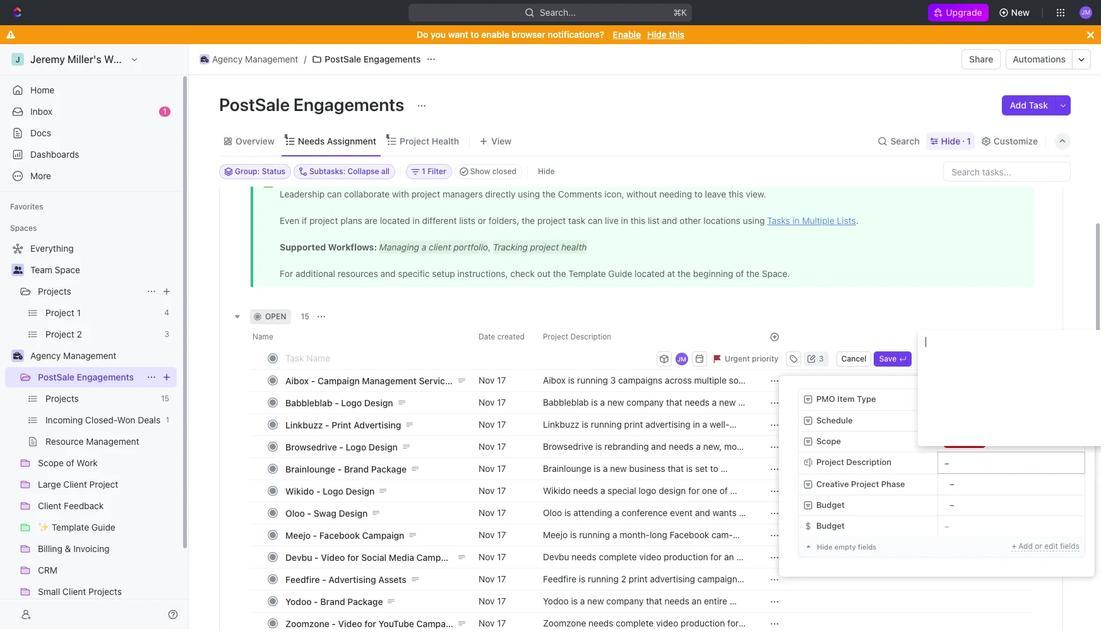Task type: vqa. For each thing, say whether or not it's contained in the screenshot.
the create custom dashboard
no



Task type: describe. For each thing, give the bounding box(es) containing it.
0 vertical spatial agency
[[212, 54, 243, 64]]

campaign right youtube in the bottom of the page
[[416, 618, 459, 629]]

description
[[846, 457, 892, 467]]

creation
[[588, 585, 621, 596]]

media
[[389, 552, 414, 563]]

hide for hide
[[538, 167, 555, 176]]

business time image
[[13, 352, 22, 360]]

3
[[819, 354, 824, 363]]

devbu needs complete video production for an upcoming social media campaign.
[[543, 552, 736, 574]]

1 vertical spatial postsale engagements
[[219, 94, 408, 115]]

dashboards link
[[5, 145, 177, 165]]

magazine
[[572, 431, 611, 441]]

of inside feedfire is running 2 print advertising campaigns and needs creation of the assets.
[[623, 585, 632, 596]]

well-
[[710, 419, 730, 430]]

do you want to enable browser notifications? enable hide this
[[417, 29, 684, 40]]

zoomzone - video for youtube campaign link
[[282, 615, 468, 629]]

favorites
[[10, 202, 43, 212]]

sidebar navigation
[[0, 44, 189, 629]]

search
[[891, 135, 920, 146]]

print inside feedfire is running 2 print advertising campaigns and needs creation of the assets.
[[629, 574, 648, 585]]

devbu needs complete video production for an upcoming social media campaign. button
[[535, 546, 754, 574]]

- for feedfire
[[322, 574, 326, 585]]

babbleblab - logo design link
[[282, 394, 468, 412]]

brand
[[543, 607, 567, 618]]

0 vertical spatial postsale
[[325, 54, 361, 64]]

campaigns
[[698, 574, 742, 585]]

type
[[857, 394, 876, 404]]

upgrade link
[[928, 4, 988, 21]]

you
[[431, 29, 446, 40]]

1 vertical spatial postsale engagements link
[[38, 367, 141, 388]]

add inside button
[[1010, 100, 1027, 110]]

print
[[332, 420, 351, 430]]

task
[[1029, 100, 1048, 110]]

production for a
[[681, 618, 725, 629]]

tree inside 'sidebar' navigation
[[5, 239, 177, 629]]

for left social
[[347, 552, 359, 563]]

postsale inside tree
[[38, 372, 74, 383]]

campaign down oloo - swag design link
[[362, 530, 404, 541]]

- for wikido
[[316, 486, 320, 497]]

want
[[448, 29, 468, 40]]

new,
[[703, 441, 722, 452]]

is for linkbuzz
[[582, 419, 589, 430]]

notifications?
[[548, 29, 604, 40]]

agency inside tree
[[30, 350, 61, 361]]

mod
[[724, 441, 746, 452]]

pmo item type
[[816, 394, 876, 404]]

wikido - logo design
[[285, 486, 375, 497]]

- for linkbuzz
[[325, 420, 329, 430]]

hide empty fields
[[817, 543, 877, 551]]

content
[[658, 431, 690, 441]]

advertising inside feedfire is running 2 print advertising campaigns and needs creation of the assets.
[[650, 574, 695, 585]]

linkbuzz is running print advertising in a well- known magazine and needs content creation.
[[543, 419, 730, 441]]

logo for babbleblab
[[341, 397, 362, 408]]

search...
[[540, 7, 576, 18]]

design
[[659, 485, 686, 496]]

hide for hide 1
[[941, 135, 960, 146]]

home
[[30, 85, 54, 95]]

needs
[[298, 135, 325, 146]]

for inside devbu needs complete video production for an upcoming social media campaign.
[[711, 552, 722, 562]]

needs inside devbu needs complete video production for an upcoming social media campaign.
[[572, 552, 597, 562]]

share
[[969, 54, 993, 64]]

add task
[[1010, 100, 1048, 110]]

brands.
[[583, 497, 614, 508]]

devbu - video for social media campaign link
[[282, 548, 468, 567]]

feedfire for feedfire - advertising assets
[[285, 574, 320, 585]]

project health
[[400, 135, 459, 146]]

inbox
[[30, 106, 52, 117]]

needs assignment
[[298, 135, 376, 146]]

+
[[1012, 542, 1016, 551]]

a inside browsedrive is rebranding and needs a new, mod ern logo.
[[696, 441, 701, 452]]

needs assignment link
[[295, 132, 376, 150]]

aibox - campaign management services
[[285, 375, 455, 386]]

special
[[608, 485, 636, 496]]

empty
[[835, 543, 856, 551]]

automations
[[1013, 54, 1066, 64]]

– button for creative project phase
[[938, 475, 1085, 495]]

favorites button
[[5, 200, 48, 215]]

project description
[[816, 457, 892, 467]]

a inside zoomzone needs complete video production for a
[[741, 618, 746, 629]]

1 horizontal spatial postsale
[[219, 94, 290, 115]]

zoomzone needs complete video production for a button
[[535, 612, 754, 629]]

cancel
[[841, 354, 867, 363]]

– text field
[[918, 330, 1101, 446]]

space
[[55, 265, 80, 275]]

Task Name text field
[[285, 348, 654, 368]]

and inside browsedrive is rebranding and needs a new, mod ern logo.
[[651, 441, 666, 452]]

wikido needs a special logo design for one of their sub-brands. button
[[535, 480, 754, 508]]

– for description
[[945, 458, 949, 468]]

needs inside yodoo is a new company that needs an entire brand package including logo design.
[[665, 596, 689, 607]]

new
[[587, 596, 604, 607]]

project for project health
[[400, 135, 429, 146]]

1 inside 'sidebar' navigation
[[163, 107, 167, 116]]

assets
[[378, 574, 407, 585]]

and inside feedfire is running 2 print advertising campaigns and needs creation of the assets.
[[543, 585, 558, 596]]

2 horizontal spatial project
[[851, 479, 879, 489]]

babbleblab
[[285, 397, 332, 408]]

yodoo - brand package link
[[282, 593, 468, 611]]

- for oloo
[[307, 508, 311, 519]]

3 button
[[804, 351, 829, 367]]

add inside custom fields element
[[1019, 542, 1033, 551]]

1 vertical spatial engagements
[[294, 94, 404, 115]]

team space link
[[30, 260, 174, 280]]

design for wikido - logo design
[[346, 486, 375, 497]]

1 horizontal spatial fields
[[1060, 542, 1080, 551]]

team
[[30, 265, 52, 275]]

new
[[1011, 7, 1030, 18]]

automations button
[[1007, 50, 1072, 69]]

an inside yodoo is a new company that needs an entire brand package including logo design.
[[692, 596, 702, 607]]

logo for wikido
[[323, 486, 343, 497]]

logo inside yodoo is a new company that needs an entire brand package including logo design.
[[645, 607, 663, 618]]

in
[[693, 419, 700, 430]]

yodoo is a new company that needs an entire brand package including logo design.
[[543, 596, 730, 618]]

engagements inside 'sidebar' navigation
[[77, 372, 134, 383]]

0 vertical spatial advertising
[[354, 420, 401, 430]]

entire
[[704, 596, 727, 607]]

schedule
[[816, 415, 853, 425]]

new button
[[994, 3, 1037, 23]]

devbu for devbu - video for social media campaign
[[285, 552, 312, 563]]

customize
[[994, 135, 1038, 146]]

for down yodoo - brand package link
[[364, 618, 376, 629]]

edit
[[1044, 542, 1058, 551]]

a inside wikido needs a special logo design for one of their sub-brands.
[[600, 485, 605, 496]]

campaign.
[[639, 563, 681, 574]]

video for a
[[656, 618, 678, 629]]

project health link
[[397, 132, 459, 150]]

overview
[[236, 135, 275, 146]]

a inside yodoo is a new company that needs an entire brand package including logo design.
[[580, 596, 585, 607]]

services
[[419, 375, 455, 386]]

social
[[586, 563, 609, 574]]

spaces
[[10, 224, 37, 233]]

- for yodoo
[[314, 596, 318, 607]]

Search tasks... text field
[[944, 162, 1070, 181]]

rebranding
[[604, 441, 649, 452]]

known
[[543, 431, 570, 441]]

their
[[543, 497, 562, 508]]

oloo - swag design link
[[282, 504, 468, 522]]

for inside zoomzone needs complete video production for a
[[727, 618, 739, 629]]

– button for budget
[[938, 496, 1085, 516]]

1 horizontal spatial 1
[[967, 135, 971, 146]]

complete for devbu
[[599, 552, 637, 562]]



Task type: locate. For each thing, give the bounding box(es) containing it.
add left task
[[1010, 100, 1027, 110]]

meejo
[[285, 530, 311, 541]]

hide inside button
[[538, 167, 555, 176]]

a down campaigns
[[741, 618, 746, 629]]

0 horizontal spatial agency
[[30, 350, 61, 361]]

1 vertical spatial advertising
[[329, 574, 376, 585]]

logo
[[639, 485, 656, 496], [645, 607, 663, 618]]

- right meejo
[[313, 530, 317, 541]]

video up "campaign."
[[639, 552, 661, 562]]

do
[[417, 29, 428, 40]]

docs
[[30, 128, 51, 138]]

production up "campaign."
[[664, 552, 708, 562]]

package
[[371, 464, 407, 474], [347, 596, 383, 607]]

customize button
[[977, 132, 1042, 150]]

or
[[1035, 542, 1042, 551]]

feedfire for feedfire is running 2 print advertising campaigns and needs creation of the assets.
[[543, 574, 576, 585]]

devbu inside devbu needs complete video production for an upcoming social media campaign.
[[543, 552, 569, 562]]

for up campaigns
[[711, 552, 722, 562]]

swag
[[314, 508, 336, 519]]

1 vertical spatial agency management link
[[30, 346, 174, 366]]

2 horizontal spatial postsale
[[325, 54, 361, 64]]

- inside "link"
[[339, 442, 343, 452]]

advertising down babbleblab - logo design link
[[354, 420, 401, 430]]

that
[[646, 596, 662, 607]]

is for browsedrive
[[595, 441, 602, 452]]

1 horizontal spatial browsedrive
[[543, 441, 593, 452]]

pmo
[[816, 394, 835, 404]]

1 vertical spatial running
[[588, 574, 619, 585]]

video inside zoomzone - video for youtube campaign link
[[338, 618, 362, 629]]

1 horizontal spatial yodoo
[[543, 596, 569, 607]]

0 vertical spatial print
[[624, 419, 643, 430]]

- up swag on the left of page
[[316, 486, 320, 497]]

browsedrive inside browsedrive is rebranding and needs a new, mod ern logo.
[[543, 441, 593, 452]]

0 vertical spatial budget
[[816, 500, 845, 510]]

package up wikido - logo design link
[[371, 464, 407, 474]]

1 horizontal spatial wikido
[[543, 485, 571, 496]]

hide button
[[533, 164, 560, 179]]

⌘k
[[674, 7, 687, 18]]

needs inside zoomzone needs complete video production for a
[[589, 618, 613, 629]]

logo up brainlounge - brand package
[[346, 442, 366, 452]]

campaign right media
[[417, 552, 459, 563]]

is
[[582, 419, 589, 430], [595, 441, 602, 452], [579, 574, 585, 585], [571, 596, 578, 607]]

1 horizontal spatial and
[[614, 431, 629, 441]]

design for babbleblab - logo design
[[364, 397, 393, 408]]

browsedrive inside "link"
[[285, 442, 337, 452]]

creation.
[[692, 431, 728, 441]]

logo up linkbuzz - print advertising
[[341, 397, 362, 408]]

video inside "devbu - video for social media campaign" link
[[321, 552, 345, 563]]

0 vertical spatial video
[[639, 552, 661, 562]]

zoomzone for zoomzone needs complete video production for a
[[543, 618, 586, 629]]

one
[[702, 485, 717, 496]]

design down aibox - campaign management services link
[[364, 397, 393, 408]]

health
[[432, 135, 459, 146]]

- for babbleblab
[[335, 397, 339, 408]]

0 horizontal spatial linkbuzz
[[285, 420, 323, 430]]

custom fields element
[[798, 389, 1085, 558]]

advertising
[[354, 420, 401, 430], [329, 574, 376, 585]]

production inside zoomzone needs complete video production for a
[[681, 618, 725, 629]]

wikido inside wikido needs a special logo design for one of their sub-brands.
[[543, 485, 571, 496]]

0 vertical spatial agency management link
[[196, 52, 301, 67]]

needs inside the linkbuzz is running print advertising in a well- known magazine and needs content creation.
[[631, 431, 656, 441]]

1
[[163, 107, 167, 116], [967, 135, 971, 146]]

0 horizontal spatial of
[[623, 585, 632, 596]]

0 horizontal spatial project
[[400, 135, 429, 146]]

feedfire is running 2 print advertising campaigns and needs creation of the assets.
[[543, 574, 744, 596]]

browsedrive for browsedrive is rebranding and needs a new, mod ern logo.
[[543, 441, 593, 452]]

design down linkbuzz - print advertising link
[[369, 442, 398, 452]]

0 horizontal spatial agency management
[[30, 350, 116, 361]]

linkbuzz - print advertising
[[285, 420, 401, 430]]

and inside the linkbuzz is running print advertising in a well- known magazine and needs content creation.
[[614, 431, 629, 441]]

agency right business time image
[[212, 54, 243, 64]]

1 vertical spatial logo
[[346, 442, 366, 452]]

feedfire is running 2 print advertising campaigns and needs creation of the assets. button
[[535, 568, 754, 596]]

zoomzone
[[543, 618, 586, 629], [285, 618, 329, 629]]

browsedrive up logo. on the bottom of the page
[[543, 441, 593, 452]]

wikido up oloo
[[285, 486, 314, 497]]

fields right empty
[[858, 543, 877, 551]]

linkbuzz - print advertising link
[[282, 416, 468, 434]]

0 horizontal spatial management
[[63, 350, 116, 361]]

brand down browsedrive - logo design
[[344, 464, 369, 474]]

0 vertical spatial complete
[[599, 552, 637, 562]]

1 horizontal spatial project
[[816, 457, 844, 467]]

add
[[1010, 100, 1027, 110], [1019, 542, 1033, 551]]

logo left design
[[639, 485, 656, 496]]

- up "yodoo - brand package"
[[322, 574, 326, 585]]

0 vertical spatial –
[[945, 458, 949, 468]]

a left new,
[[696, 441, 701, 452]]

0 horizontal spatial devbu
[[285, 552, 312, 563]]

linkbuzz for linkbuzz - print advertising
[[285, 420, 323, 430]]

1 vertical spatial postsale
[[219, 94, 290, 115]]

0 horizontal spatial feedfire
[[285, 574, 320, 585]]

logo down "that"
[[645, 607, 663, 618]]

production down entire
[[681, 618, 725, 629]]

devbu inside "devbu - video for social media campaign" link
[[285, 552, 312, 563]]

is inside the linkbuzz is running print advertising in a well- known magazine and needs content creation.
[[582, 419, 589, 430]]

business time image
[[201, 56, 209, 63]]

2 budget from the top
[[816, 521, 845, 531]]

1 horizontal spatial an
[[724, 552, 734, 562]]

is left social
[[579, 574, 585, 585]]

1 vertical spatial brand
[[320, 596, 345, 607]]

0 horizontal spatial and
[[543, 585, 558, 596]]

0 horizontal spatial fields
[[858, 543, 877, 551]]

needs inside feedfire is running 2 print advertising campaigns and needs creation of the assets.
[[561, 585, 585, 596]]

0 vertical spatial video
[[321, 552, 345, 563]]

zoomzone needs complete video production for a
[[543, 618, 748, 629]]

item
[[837, 394, 855, 404]]

video for zoomzone
[[338, 618, 362, 629]]

2 vertical spatial logo
[[323, 486, 343, 497]]

brand down feedfire - advertising assets
[[320, 596, 345, 607]]

agency management link
[[196, 52, 301, 67], [30, 346, 174, 366]]

complete
[[599, 552, 637, 562], [616, 618, 654, 629]]

linkbuzz up known on the bottom
[[543, 419, 580, 430]]

agency management right business time icon on the bottom of the page
[[30, 350, 116, 361]]

aibox - campaign management services link
[[282, 372, 468, 390]]

1 vertical spatial agency
[[30, 350, 61, 361]]

0 vertical spatial engagements
[[364, 54, 421, 64]]

overview link
[[233, 132, 275, 150]]

fields right edit
[[1060, 542, 1080, 551]]

tree containing team space
[[5, 239, 177, 629]]

devbu up upcoming
[[543, 552, 569, 562]]

design.
[[666, 607, 695, 618]]

logo up oloo - swag design
[[323, 486, 343, 497]]

package for yodoo - brand package
[[347, 596, 383, 607]]

is up 'magazine'
[[582, 419, 589, 430]]

for down campaigns
[[727, 618, 739, 629]]

wikido up their
[[543, 485, 571, 496]]

budget up empty
[[816, 521, 845, 531]]

linkbuzz inside the linkbuzz is running print advertising in a well- known magazine and needs content creation.
[[543, 419, 580, 430]]

of right 'one'
[[720, 485, 728, 496]]

0 vertical spatial postsale engagements link
[[309, 52, 424, 67]]

+ add or edit fields
[[1012, 542, 1080, 551]]

aibox
[[285, 375, 309, 386]]

hide
[[647, 29, 667, 40], [941, 135, 960, 146], [538, 167, 555, 176], [817, 543, 833, 551]]

yodoo for yodoo is a new company that needs an entire brand package including logo design.
[[543, 596, 569, 607]]

a inside the linkbuzz is running print advertising in a well- known magazine and needs content creation.
[[702, 419, 707, 430]]

1 vertical spatial agency management
[[30, 350, 116, 361]]

0 vertical spatial agency management
[[212, 54, 298, 64]]

zoomzone down upcoming
[[543, 618, 586, 629]]

hide 1
[[941, 135, 971, 146]]

video for an
[[639, 552, 661, 562]]

browsedrive up 'brainlounge'
[[285, 442, 337, 452]]

this
[[669, 29, 684, 40]]

tree
[[5, 239, 177, 629]]

- down print
[[339, 442, 343, 452]]

1 vertical spatial video
[[338, 618, 362, 629]]

browsedrive is rebranding and needs a new, mod ern logo. button
[[535, 436, 754, 463]]

2 vertical spatial postsale engagements
[[38, 372, 134, 383]]

browsedrive
[[543, 441, 593, 452], [285, 442, 337, 452]]

0 horizontal spatial postsale
[[38, 372, 74, 383]]

- for devbu
[[315, 552, 319, 563]]

video down "that"
[[656, 618, 678, 629]]

project left health
[[400, 135, 429, 146]]

0 vertical spatial running
[[591, 419, 622, 430]]

- for aibox
[[311, 375, 315, 386]]

- for brainlounge
[[338, 464, 342, 474]]

2 horizontal spatial and
[[651, 441, 666, 452]]

agency management
[[212, 54, 298, 64], [30, 350, 116, 361]]

– button up set value for budget custom field text box
[[938, 496, 1085, 516]]

1 vertical spatial logo
[[645, 607, 663, 618]]

running for creation
[[588, 574, 619, 585]]

agency right business time icon on the bottom of the page
[[30, 350, 61, 361]]

0 vertical spatial an
[[724, 552, 734, 562]]

running up the creation
[[588, 574, 619, 585]]

project down description
[[851, 479, 879, 489]]

production for an
[[664, 552, 708, 562]]

hide for hide empty fields
[[817, 543, 833, 551]]

design for browsedrive - logo design
[[369, 442, 398, 452]]

zoomzone down "yodoo - brand package"
[[285, 618, 329, 629]]

2 vertical spatial engagements
[[77, 372, 134, 383]]

media
[[612, 563, 636, 574]]

0 horizontal spatial 1
[[163, 107, 167, 116]]

postsale engagements link
[[309, 52, 424, 67], [38, 367, 141, 388]]

production inside devbu needs complete video production for an upcoming social media campaign.
[[664, 552, 708, 562]]

design down brainlounge - brand package
[[346, 486, 375, 497]]

package for brainlounge - brand package
[[371, 464, 407, 474]]

video inside devbu needs complete video production for an upcoming social media campaign.
[[639, 552, 661, 562]]

devbu for devbu needs complete video production for an upcoming social media campaign.
[[543, 552, 569, 562]]

1 – button from the top
[[938, 475, 1085, 495]]

phase
[[881, 479, 905, 489]]

running inside the linkbuzz is running print advertising in a well- known magazine and needs content creation.
[[591, 419, 622, 430]]

- down "yodoo - brand package"
[[332, 618, 336, 629]]

browsedrive for browsedrive - logo design
[[285, 442, 337, 452]]

design up meejo - facebook campaign
[[339, 508, 368, 519]]

package up zoomzone - video for youtube campaign link
[[347, 596, 383, 607]]

2 vertical spatial management
[[362, 375, 417, 386]]

1 horizontal spatial postsale engagements link
[[309, 52, 424, 67]]

0 vertical spatial of
[[720, 485, 728, 496]]

1 horizontal spatial feedfire
[[543, 574, 576, 585]]

running for magazine
[[591, 419, 622, 430]]

2 horizontal spatial management
[[362, 375, 417, 386]]

advertising up content
[[645, 419, 691, 430]]

is for feedfire
[[579, 574, 585, 585]]

yodoo for yodoo - brand package
[[285, 596, 312, 607]]

0 vertical spatial management
[[245, 54, 298, 64]]

1 vertical spatial –
[[950, 479, 954, 489]]

is inside yodoo is a new company that needs an entire brand package including logo design.
[[571, 596, 578, 607]]

project inside project health link
[[400, 135, 429, 146]]

0 vertical spatial 1
[[163, 107, 167, 116]]

1 vertical spatial package
[[347, 596, 383, 607]]

feedfire up brand
[[543, 574, 576, 585]]

Set value for Budget Custom Field text field
[[938, 516, 1085, 537]]

for left 'one'
[[688, 485, 700, 496]]

0 horizontal spatial zoomzone
[[285, 618, 329, 629]]

advertising inside the linkbuzz is running print advertising in a well- known magazine and needs content creation.
[[645, 419, 691, 430]]

upgrade
[[946, 7, 982, 18]]

– for project
[[950, 479, 954, 489]]

– inside button
[[945, 458, 949, 468]]

management inside aibox - campaign management services link
[[362, 375, 417, 386]]

hide inside custom fields element
[[817, 543, 833, 551]]

devbu
[[543, 552, 569, 562], [285, 552, 312, 563]]

devbu - video for social media campaign
[[285, 552, 459, 563]]

an inside devbu needs complete video production for an upcoming social media campaign.
[[724, 552, 734, 562]]

running up 'magazine'
[[591, 419, 622, 430]]

search button
[[874, 132, 923, 150]]

video down "yodoo - brand package"
[[338, 618, 362, 629]]

1 vertical spatial production
[[681, 618, 725, 629]]

yodoo up brand
[[543, 596, 569, 607]]

1 vertical spatial of
[[623, 585, 632, 596]]

feedfire up "yodoo - brand package"
[[285, 574, 320, 585]]

an
[[724, 552, 734, 562], [692, 596, 702, 607]]

for inside wikido needs a special logo design for one of their sub-brands.
[[688, 485, 700, 496]]

- down feedfire - advertising assets
[[314, 596, 318, 607]]

linkbuzz for linkbuzz is running print advertising in a well- known magazine and needs content creation.
[[543, 419, 580, 430]]

ern
[[543, 453, 556, 463]]

2 vertical spatial project
[[851, 479, 879, 489]]

logo inside "link"
[[346, 442, 366, 452]]

company
[[606, 596, 644, 607]]

agency management left /
[[212, 54, 298, 64]]

1 vertical spatial video
[[656, 618, 678, 629]]

0 vertical spatial postsale engagements
[[325, 54, 421, 64]]

design for oloo - swag design
[[339, 508, 368, 519]]

wikido for wikido - logo design
[[285, 486, 314, 497]]

print inside the linkbuzz is running print advertising in a well- known magazine and needs content creation.
[[624, 419, 643, 430]]

0 vertical spatial – button
[[938, 475, 1085, 495]]

enable
[[481, 29, 509, 40]]

0 vertical spatial package
[[371, 464, 407, 474]]

- down browsedrive - logo design
[[338, 464, 342, 474]]

project down scope at the bottom
[[816, 457, 844, 467]]

including
[[606, 607, 643, 618]]

zoomzone for zoomzone - video for youtube campaign
[[285, 618, 329, 629]]

design
[[364, 397, 393, 408], [369, 442, 398, 452], [346, 486, 375, 497], [339, 508, 368, 519]]

needs inside wikido needs a special logo design for one of their sub-brands.
[[573, 485, 598, 496]]

wikido for wikido needs a special logo design for one of their sub-brands.
[[543, 485, 571, 496]]

1 vertical spatial project
[[816, 457, 844, 467]]

logo for browsedrive
[[346, 442, 366, 452]]

0 vertical spatial brand
[[344, 464, 369, 474]]

print
[[624, 419, 643, 430], [629, 574, 648, 585]]

budget down creative
[[816, 500, 845, 510]]

- left print
[[325, 420, 329, 430]]

linkbuzz down babbleblab
[[285, 420, 323, 430]]

complete for zoomzone
[[616, 618, 654, 629]]

an up campaigns
[[724, 552, 734, 562]]

0 horizontal spatial yodoo
[[285, 596, 312, 607]]

browsedrive is rebranding and needs a new, mod ern logo.
[[543, 441, 746, 463]]

save button
[[874, 351, 912, 367]]

1 vertical spatial management
[[63, 350, 116, 361]]

of down 2
[[623, 585, 632, 596]]

complete inside devbu needs complete video production for an upcoming social media campaign.
[[599, 552, 637, 562]]

print up the
[[629, 574, 648, 585]]

brainlounge
[[285, 464, 335, 474]]

0 vertical spatial advertising
[[645, 419, 691, 430]]

advertising up assets.
[[650, 574, 695, 585]]

user group image
[[13, 266, 22, 274]]

feedfire
[[543, 574, 576, 585], [285, 574, 320, 585]]

yodoo inside yodoo is a new company that needs an entire brand package including logo design.
[[543, 596, 569, 607]]

0 vertical spatial add
[[1010, 100, 1027, 110]]

postsale engagements inside tree
[[38, 372, 134, 383]]

sub-
[[564, 497, 583, 508]]

to
[[471, 29, 479, 40]]

1 horizontal spatial agency management
[[212, 54, 298, 64]]

1 budget from the top
[[816, 500, 845, 510]]

2 vertical spatial postsale
[[38, 372, 74, 383]]

- for browsedrive
[[339, 442, 343, 452]]

0 horizontal spatial an
[[692, 596, 702, 607]]

video down facebook
[[321, 552, 345, 563]]

of inside wikido needs a special logo design for one of their sub-brands.
[[720, 485, 728, 496]]

1 horizontal spatial devbu
[[543, 552, 569, 562]]

1 vertical spatial budget
[[816, 521, 845, 531]]

15
[[301, 312, 309, 321]]

1 vertical spatial add
[[1019, 542, 1033, 551]]

logo.
[[559, 453, 579, 463]]

- for zoomzone
[[332, 618, 336, 629]]

feedfire - advertising assets
[[285, 574, 407, 585]]

video inside zoomzone needs complete video production for a
[[656, 618, 678, 629]]

- for meejo
[[313, 530, 317, 541]]

of
[[720, 485, 728, 496], [623, 585, 632, 596]]

management inside tree
[[63, 350, 116, 361]]

0 horizontal spatial postsale engagements link
[[38, 367, 141, 388]]

a up package
[[580, 596, 585, 607]]

0 vertical spatial logo
[[639, 485, 656, 496]]

running inside feedfire is running 2 print advertising campaigns and needs creation of the assets.
[[588, 574, 619, 585]]

- up print
[[335, 397, 339, 408]]

1 horizontal spatial linkbuzz
[[543, 419, 580, 430]]

share button
[[962, 49, 1001, 69]]

is inside feedfire is running 2 print advertising campaigns and needs creation of the assets.
[[579, 574, 585, 585]]

for
[[688, 485, 700, 496], [711, 552, 722, 562], [347, 552, 359, 563], [727, 618, 739, 629], [364, 618, 376, 629]]

brand for brainlounge
[[344, 464, 369, 474]]

1 vertical spatial advertising
[[650, 574, 695, 585]]

1 horizontal spatial of
[[720, 485, 728, 496]]

is for yodoo
[[571, 596, 578, 607]]

1 vertical spatial print
[[629, 574, 648, 585]]

yodoo down feedfire - advertising assets
[[285, 596, 312, 607]]

is inside browsedrive is rebranding and needs a new, mod ern logo.
[[595, 441, 602, 452]]

1 horizontal spatial management
[[245, 54, 298, 64]]

video
[[321, 552, 345, 563], [338, 618, 362, 629]]

- right aibox
[[311, 375, 315, 386]]

project for project description
[[816, 457, 844, 467]]

1 horizontal spatial agency
[[212, 54, 243, 64]]

is up package
[[571, 596, 578, 607]]

1 horizontal spatial zoomzone
[[543, 618, 586, 629]]

2 vertical spatial –
[[950, 500, 954, 510]]

a up brands.
[[600, 485, 605, 496]]

0 horizontal spatial browsedrive
[[285, 442, 337, 452]]

1 vertical spatial 1
[[967, 135, 971, 146]]

browsedrive - logo design
[[285, 442, 398, 452]]

brand for yodoo
[[320, 596, 345, 607]]

2 – button from the top
[[938, 496, 1085, 516]]

devbu down meejo
[[285, 552, 312, 563]]

creative
[[816, 479, 849, 489]]

add task button
[[1002, 95, 1056, 116]]

add right +
[[1019, 542, 1033, 551]]

meejo - facebook campaign
[[285, 530, 404, 541]]

assets.
[[649, 585, 678, 596]]

zoomzone inside zoomzone needs complete video production for a
[[543, 618, 586, 629]]

design inside "link"
[[369, 442, 398, 452]]

complete inside zoomzone needs complete video production for a
[[616, 618, 654, 629]]

logo inside wikido needs a special logo design for one of their sub-brands.
[[639, 485, 656, 496]]

0 vertical spatial project
[[400, 135, 429, 146]]

0 vertical spatial production
[[664, 552, 708, 562]]

advertising up "yodoo - brand package"
[[329, 574, 376, 585]]

agency management inside tree
[[30, 350, 116, 361]]

meejo - facebook campaign link
[[282, 526, 468, 545]]

a right in
[[702, 419, 707, 430]]

1 vertical spatial – button
[[938, 496, 1085, 516]]

– button down – button
[[938, 475, 1085, 495]]

- down meejo - facebook campaign
[[315, 552, 319, 563]]

- right oloo
[[307, 508, 311, 519]]

needs inside browsedrive is rebranding and needs a new, mod ern logo.
[[669, 441, 694, 452]]

feedfire inside feedfire is running 2 print advertising campaigns and needs creation of the assets.
[[543, 574, 576, 585]]

–
[[945, 458, 949, 468], [950, 479, 954, 489], [950, 500, 954, 510]]

management
[[245, 54, 298, 64], [63, 350, 116, 361], [362, 375, 417, 386]]

campaign up the babbleblab - logo design
[[318, 375, 360, 386]]

1 vertical spatial an
[[692, 596, 702, 607]]

is left 'rebranding'
[[595, 441, 602, 452]]

1 horizontal spatial agency management link
[[196, 52, 301, 67]]

print up 'rebranding'
[[624, 419, 643, 430]]

video for devbu
[[321, 552, 345, 563]]

an left entire
[[692, 596, 702, 607]]



